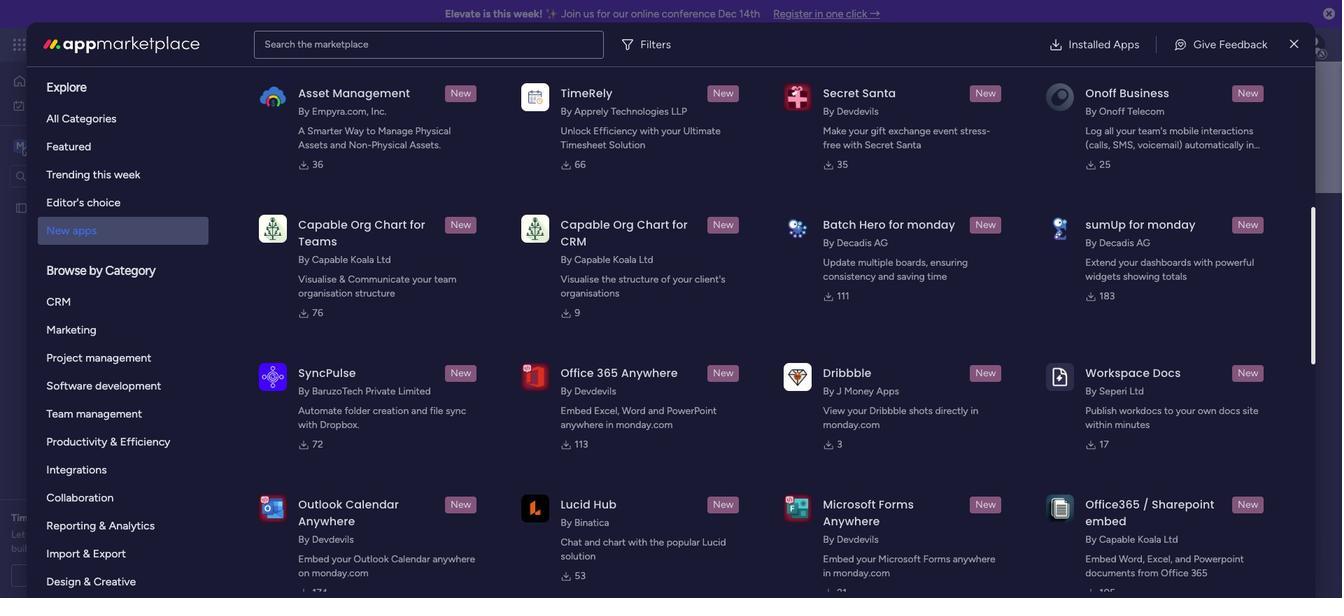 Task type: vqa. For each thing, say whether or not it's contained in the screenshot.
Upload your own "button"
no



Task type: locate. For each thing, give the bounding box(es) containing it.
by up make at the top
[[823, 106, 834, 118]]

excel,
[[594, 405, 620, 417], [1147, 553, 1173, 565]]

site
[[1243, 405, 1258, 417]]

1 horizontal spatial apps
[[1113, 37, 1139, 51]]

with down the automate
[[298, 419, 317, 431]]

give feedback link
[[1163, 30, 1279, 58]]

of right free
[[84, 543, 93, 555]]

online
[[631, 8, 659, 20]]

by devdevils down office 365 anywhere
[[561, 386, 616, 397]]

1 horizontal spatial physical
[[415, 125, 451, 137]]

test right public board image
[[33, 202, 51, 214]]

2 horizontal spatial the
[[650, 537, 664, 549]]

your left team
[[412, 274, 432, 285]]

with left powerful on the right of the page
[[1194, 257, 1213, 269]]

ltd up communicate
[[377, 254, 391, 266]]

microsoft forms anywhere
[[823, 497, 914, 530]]

word,
[[1119, 553, 1145, 565]]

to right way
[[366, 125, 376, 137]]

chart up visualise the structure of your client's organisations
[[637, 217, 669, 233]]

workspace selection element
[[13, 137, 117, 156]]

app logo image for lucid hub
[[522, 495, 550, 523]]

option
[[0, 195, 178, 198]]

monday
[[62, 36, 110, 52], [907, 217, 955, 233], [1147, 217, 1196, 233]]

Search in workspace field
[[29, 168, 117, 184]]

111
[[837, 290, 849, 302]]

1 vertical spatial structure
[[355, 288, 395, 299]]

efficiency up solution
[[593, 125, 637, 137]]

add
[[348, 232, 366, 244]]

app logo image for capable org chart for crm
[[522, 215, 550, 243]]

our
[[613, 8, 628, 20], [28, 529, 42, 541]]

and down 'binatica'
[[584, 537, 601, 549]]

ag for for
[[1136, 237, 1150, 249]]

you
[[368, 316, 384, 328]]

for inside time for an expert review let our experts review what you've built so far. free of charge
[[36, 512, 49, 524]]

file
[[430, 405, 443, 417]]

main inside workspace selection element
[[32, 139, 57, 152]]

app logo image for timerely
[[522, 83, 550, 111]]

2 vertical spatial management
[[76, 407, 142, 421]]

2 ag from the left
[[1136, 237, 1150, 249]]

monday up home button
[[62, 36, 110, 52]]

app logo image
[[259, 83, 287, 111], [522, 83, 550, 111], [784, 83, 812, 111], [1046, 83, 1074, 111], [784, 215, 812, 243], [259, 215, 287, 243], [522, 215, 550, 243], [1046, 215, 1074, 243], [259, 363, 287, 391], [522, 363, 550, 391], [784, 363, 812, 391], [1046, 363, 1074, 391], [259, 495, 287, 523], [522, 495, 550, 523], [784, 495, 812, 523], [1046, 495, 1074, 523]]

and left powerpoint
[[1175, 553, 1191, 565]]

search the marketplace
[[265, 38, 368, 50]]

with inside unlock efficiency with your ultimate timesheet solution
[[640, 125, 659, 137]]

0 vertical spatial review
[[96, 512, 127, 524]]

1 vertical spatial office
[[1161, 567, 1189, 579]]

visualise inside visualise & communicate your team organisation structure
[[298, 274, 337, 285]]

1 vertical spatial secret
[[865, 139, 894, 151]]

workspace image
[[13, 138, 27, 154]]

register in one click →
[[773, 8, 880, 20]]

by for syncpulse
[[298, 386, 309, 397]]

efficiency down the 'team management'
[[120, 435, 170, 449]]

invite members image
[[1158, 38, 1172, 52]]

0 horizontal spatial apps
[[876, 386, 899, 397]]

0 horizontal spatial office
[[561, 365, 594, 381]]

by devdevils
[[823, 106, 879, 118], [561, 386, 616, 397], [298, 534, 354, 546], [823, 534, 879, 546]]

1 vertical spatial forms
[[923, 553, 950, 565]]

0 horizontal spatial excel,
[[594, 405, 620, 417]]

and down multiple
[[878, 271, 894, 283]]

koala for crm
[[613, 254, 636, 266]]

by devdevils down microsoft forms anywhere
[[823, 534, 879, 546]]

capable down teams
[[312, 254, 348, 266]]

work for my
[[47, 99, 68, 111]]

0 horizontal spatial main
[[32, 139, 57, 152]]

monday.com for outlook calendar anywhere
[[312, 567, 369, 579]]

1 vertical spatial microsoft
[[878, 553, 921, 565]]

monday.com inside 'view your dribbble shots directly in monday.com'
[[823, 419, 880, 431]]

by left seperi
[[1086, 386, 1097, 397]]

santa down exchange in the right of the page
[[896, 139, 921, 151]]

by down batch
[[823, 237, 834, 249]]

calendar inside embed your outlook calendar anywhere on monday.com
[[391, 553, 430, 565]]

visualise & communicate your team organisation structure
[[298, 274, 457, 299]]

1 horizontal spatial this
[[467, 316, 483, 328]]

chart inside capable org chart for teams
[[375, 217, 407, 233]]

apps right money
[[876, 386, 899, 397]]

secret down gift
[[865, 139, 894, 151]]

new for timerely
[[713, 87, 734, 99]]

view your dribbble shots directly in monday.com
[[823, 405, 978, 431]]

0 vertical spatial of
[[661, 274, 670, 285]]

with inside chat and chart with the popular lucid solution
[[628, 537, 647, 549]]

by up organisations
[[561, 254, 572, 266]]

1 vertical spatial of
[[84, 543, 93, 555]]

1 vertical spatial management
[[85, 351, 151, 365]]

your down outlook calendar anywhere
[[332, 553, 351, 565]]

1 vertical spatial apps
[[876, 386, 899, 397]]

your inside 'view your dribbble shots directly in monday.com'
[[847, 405, 867, 417]]

your left gift
[[849, 125, 868, 137]]

0 horizontal spatial secret
[[823, 85, 859, 101]]

9
[[575, 307, 580, 319]]

devdevils for microsoft
[[837, 534, 879, 546]]

your inside visualise the structure of your client's organisations
[[673, 274, 692, 285]]

anywhere inside microsoft forms anywhere
[[823, 514, 880, 530]]

forms inside microsoft forms anywhere
[[879, 497, 914, 513]]

0 horizontal spatial forms
[[879, 497, 914, 513]]

mobile
[[1169, 125, 1199, 137]]

management
[[332, 85, 410, 101]]

koala down capable org chart for crm
[[613, 254, 636, 266]]

notifications image
[[1096, 38, 1110, 52]]

monday up extend your dashboards with powerful widgets showing totals
[[1147, 217, 1196, 233]]

2 visualise from the left
[[561, 274, 599, 285]]

1 vertical spatial 365
[[1191, 567, 1208, 579]]

0 vertical spatial this
[[493, 8, 511, 20]]

work inside button
[[47, 99, 68, 111]]

minutes
[[1115, 419, 1150, 431]]

new for microsoft forms anywhere
[[975, 499, 996, 511]]

chat
[[561, 537, 582, 549]]

chart for capable org chart for teams
[[375, 217, 407, 233]]

by capable koala ltd down add
[[298, 254, 391, 266]]

by for office 365 anywhere
[[561, 386, 572, 397]]

chat and chart with the popular lucid solution
[[561, 537, 726, 563]]

select product image
[[13, 38, 27, 52]]

trending this week
[[46, 168, 140, 181]]

by down embed
[[1086, 534, 1097, 546]]

work up all
[[47, 99, 68, 111]]

visualise for crm
[[561, 274, 599, 285]]

smarter
[[307, 125, 342, 137]]

2 horizontal spatial by capable koala ltd
[[1086, 534, 1178, 546]]

secret up make at the top
[[823, 85, 859, 101]]

2 decadis from the left
[[1099, 237, 1134, 249]]

widgets
[[1086, 271, 1121, 283]]

capable for office365 / sharepoint embed
[[1099, 534, 1135, 546]]

1 vertical spatial work
[[47, 99, 68, 111]]

0 horizontal spatial ag
[[874, 237, 888, 249]]

the for visualise
[[602, 274, 616, 285]]

structure down communicate
[[355, 288, 395, 299]]

ag down sumup for monday
[[1136, 237, 1150, 249]]

the up organisations
[[602, 274, 616, 285]]

apps marketplace image
[[44, 36, 200, 53]]

by up unlock
[[561, 106, 572, 118]]

new for capable org chart for teams
[[451, 219, 471, 231]]

solution
[[609, 139, 645, 151]]

dashboards inside extend your dashboards with powerful widgets showing totals
[[1141, 257, 1191, 269]]

1 horizontal spatial org
[[613, 217, 634, 233]]

anywhere inside embed your microsoft forms anywhere in monday.com
[[953, 553, 995, 565]]

santa up gift
[[862, 85, 896, 101]]

powerpoint
[[1194, 553, 1244, 565]]

53
[[575, 570, 586, 582]]

your up sms,
[[1116, 125, 1136, 137]]

koala down add
[[350, 254, 374, 266]]

1 by decadis ag from the left
[[823, 237, 888, 249]]

collaboration
[[46, 491, 114, 505]]

the left popular
[[650, 537, 664, 549]]

by for microsoft forms anywhere
[[823, 534, 834, 546]]

embed
[[561, 405, 592, 417], [298, 553, 329, 565], [823, 553, 854, 565], [1086, 553, 1116, 565]]

1 horizontal spatial of
[[661, 274, 670, 285]]

in inside 'view your dribbble shots directly in monday.com'
[[971, 405, 978, 417]]

2 vertical spatial the
[[650, 537, 664, 549]]

our left online
[[613, 8, 628, 20]]

0 horizontal spatial visualise
[[298, 274, 337, 285]]

1 vertical spatial this
[[93, 168, 111, 181]]

creation
[[373, 405, 409, 417]]

dribbble up the j
[[823, 365, 872, 381]]

the inside chat and chart with the popular lucid solution
[[650, 537, 664, 549]]

& for export
[[83, 547, 90, 560]]

browse by category
[[46, 263, 156, 278]]

0 vertical spatial to
[[366, 125, 376, 137]]

14th
[[739, 8, 760, 20]]

1 horizontal spatial koala
[[613, 254, 636, 266]]

monday.com inside embed your microsoft forms anywhere in monday.com
[[833, 567, 890, 579]]

0 vertical spatial work
[[113, 36, 138, 52]]

your down money
[[847, 405, 867, 417]]

0 horizontal spatial decadis
[[837, 237, 872, 249]]

by for dribbble
[[823, 386, 834, 397]]

devdevils for outlook
[[312, 534, 354, 546]]

efficiency inside unlock efficiency with your ultimate timesheet solution
[[593, 125, 637, 137]]

outlook inside embed your outlook calendar anywhere on monday.com
[[354, 553, 389, 565]]

help image
[[1254, 38, 1268, 52]]

new for office365 / sharepoint embed
[[1238, 499, 1258, 511]]

outlook down 72
[[298, 497, 342, 513]]

365 down powerpoint
[[1191, 567, 1208, 579]]

chart
[[603, 537, 626, 549]]

outlook inside outlook calendar anywhere
[[298, 497, 342, 513]]

category
[[105, 263, 156, 278]]

1 vertical spatial onoff
[[1099, 106, 1125, 118]]

decadis down sumup
[[1099, 237, 1134, 249]]

new for batch hero for monday
[[975, 219, 996, 231]]

app logo image for secret santa
[[784, 83, 812, 111]]

hero
[[859, 217, 886, 233]]

to right workdocs
[[1164, 405, 1173, 417]]

1 ag from the left
[[874, 237, 888, 249]]

1 horizontal spatial office
[[1161, 567, 1189, 579]]

communicate
[[348, 274, 410, 285]]

anywhere for outlook calendar anywhere
[[433, 553, 475, 565]]

our up the so
[[28, 529, 42, 541]]

1 horizontal spatial efficiency
[[593, 125, 637, 137]]

with right free
[[843, 139, 862, 151]]

capable up teams
[[298, 217, 348, 233]]

hub
[[594, 497, 617, 513]]

1 horizontal spatial test
[[288, 348, 306, 360]]

1 horizontal spatial outlook
[[354, 553, 389, 565]]

syncpulse
[[298, 365, 356, 381]]

org inside capable org chart for crm
[[613, 217, 634, 233]]

by for asset management
[[298, 106, 309, 118]]

0 vertical spatial outlook
[[298, 497, 342, 513]]

new for sumup for monday
[[1238, 219, 1258, 231]]

in inside embed your microsoft forms anywhere in monday.com
[[823, 567, 831, 579]]

onoff up by onoff telecom
[[1086, 85, 1116, 101]]

0 horizontal spatial physical
[[372, 139, 407, 151]]

monday.com right on
[[312, 567, 369, 579]]

by up chat
[[561, 517, 572, 529]]

0 vertical spatial calendar
[[345, 497, 399, 513]]

your left own in the bottom right of the page
[[1176, 405, 1195, 417]]

0 vertical spatial secret
[[823, 85, 859, 101]]

1 horizontal spatial ag
[[1136, 237, 1150, 249]]

dashboards for you
[[315, 316, 366, 328]]

0 vertical spatial santa
[[862, 85, 896, 101]]

capable org chart for crm
[[561, 217, 688, 250]]

chart inside capable org chart for crm
[[637, 217, 669, 233]]

inbox image
[[1127, 38, 1141, 52]]

monday.com for dribbble
[[823, 419, 880, 431]]

by decadis ag
[[823, 237, 888, 249], [1086, 237, 1150, 249]]

org inside capable org chart for teams
[[351, 217, 372, 233]]

dashboards for with
[[1141, 257, 1191, 269]]

by for workspace docs
[[1086, 386, 1097, 397]]

microsoft down microsoft forms anywhere
[[878, 553, 921, 565]]

1 horizontal spatial work
[[113, 36, 138, 52]]

make your gift exchange event stress- free with secret santa
[[823, 125, 990, 151]]

devdevils down microsoft forms anywhere
[[837, 534, 879, 546]]

editor's
[[46, 196, 84, 209]]

2 chart from the left
[[637, 217, 669, 233]]

monday.com down word
[[616, 419, 673, 431]]

crm up organisations
[[561, 234, 587, 250]]

app logo image for microsoft forms anywhere
[[784, 495, 812, 523]]

main workspace up description
[[349, 198, 529, 230]]

app logo image for capable org chart for teams
[[259, 215, 287, 243]]

search everything image
[[1223, 38, 1237, 52]]

& inside visualise & communicate your team organisation structure
[[339, 274, 345, 285]]

installed apps button
[[1038, 30, 1151, 58]]

new for workspace docs
[[1238, 367, 1258, 379]]

embed inside embed excel, word and powerpoint anywhere in monday.com
[[561, 405, 592, 417]]

unlock efficiency with your ultimate timesheet solution
[[561, 125, 721, 151]]

by capable koala ltd down capable org chart for crm
[[561, 254, 653, 266]]

interactions
[[1201, 125, 1253, 137]]

empyra.com,
[[312, 106, 369, 118]]

capable down the 66
[[561, 217, 610, 233]]

test inside 'test' link
[[288, 348, 306, 360]]

365 up embed excel, word and powerpoint anywhere in monday.com
[[597, 365, 618, 381]]

1 vertical spatial dribbble
[[869, 405, 906, 417]]

forms
[[879, 497, 914, 513], [923, 553, 950, 565]]

visualise up organisations
[[561, 274, 599, 285]]

1 chart from the left
[[375, 217, 407, 233]]

1 vertical spatial calendar
[[391, 553, 430, 565]]

by capable koala ltd up word,
[[1086, 534, 1178, 546]]

by for secret santa
[[823, 106, 834, 118]]

koala up word,
[[1138, 534, 1161, 546]]

2 org from the left
[[613, 217, 634, 233]]

0 horizontal spatial this
[[93, 168, 111, 181]]

schedule a meeting button
[[11, 565, 167, 587]]

by for sumup for monday
[[1086, 237, 1097, 249]]

anywhere inside embed your outlook calendar anywhere on monday.com
[[433, 553, 475, 565]]

1 horizontal spatial monday
[[907, 217, 955, 233]]

1 horizontal spatial chart
[[637, 217, 669, 233]]

for inside capable org chart for teams
[[410, 217, 425, 233]]

office right from
[[1161, 567, 1189, 579]]

excel, up from
[[1147, 553, 1173, 565]]

devdevils down outlook calendar anywhere
[[312, 534, 354, 546]]

visualise up organisation
[[298, 274, 337, 285]]

(calls,
[[1086, 139, 1110, 151]]

1 horizontal spatial visualise
[[561, 274, 599, 285]]

0 vertical spatial apps
[[1113, 37, 1139, 51]]

by decadis ag down sumup
[[1086, 237, 1150, 249]]

365
[[597, 365, 618, 381], [1191, 567, 1208, 579]]

0 horizontal spatial monday
[[62, 36, 110, 52]]

org up communicate
[[351, 217, 372, 233]]

1 decadis from the left
[[837, 237, 872, 249]]

0 horizontal spatial outlook
[[298, 497, 342, 513]]

by capable koala ltd for crm
[[561, 254, 653, 266]]

this right recently
[[467, 316, 483, 328]]

2 by decadis ag from the left
[[1086, 237, 1150, 249]]

with inside make your gift exchange event stress- free with secret santa
[[843, 139, 862, 151]]

workspace
[[1086, 365, 1150, 381]]

devdevils down office 365 anywhere
[[574, 386, 616, 397]]

boards,
[[896, 257, 928, 269]]

new for capable org chart for crm
[[713, 219, 734, 231]]

by up on
[[298, 534, 309, 546]]

1 horizontal spatial secret
[[865, 139, 894, 151]]

free
[[823, 139, 841, 151]]

new for outlook calendar anywhere
[[451, 499, 471, 511]]

visualise inside visualise the structure of your client's organisations
[[561, 274, 599, 285]]

workspace inside workspace selection element
[[59, 139, 115, 152]]

by up the automate
[[298, 386, 309, 397]]

3
[[837, 439, 842, 451]]

1 vertical spatial our
[[28, 529, 42, 541]]

monday.com inside embed your outlook calendar anywhere on monday.com
[[312, 567, 369, 579]]

to inside a smarter way to manage physical assets and non-physical assets.
[[366, 125, 376, 137]]

anywhere inside outlook calendar anywhere
[[298, 514, 355, 530]]

by down teams
[[298, 254, 309, 266]]

for
[[597, 8, 610, 20], [410, 217, 425, 233], [672, 217, 688, 233], [889, 217, 904, 233], [1129, 217, 1144, 233], [36, 512, 49, 524]]

workspace down categories
[[59, 139, 115, 152]]

physical
[[415, 125, 451, 137], [372, 139, 407, 151]]

office 365 anywhere
[[561, 365, 678, 381]]

embed up on
[[298, 553, 329, 565]]

your down the llp
[[661, 125, 681, 137]]

structure inside visualise the structure of your client's organisations
[[618, 274, 659, 285]]

docs
[[1153, 365, 1181, 381]]

0 vertical spatial management
[[141, 36, 217, 52]]

org up visualise the structure of your client's organisations
[[613, 217, 634, 233]]

the inside visualise the structure of your client's organisations
[[602, 274, 616, 285]]

client's
[[695, 274, 725, 285]]

public board image
[[15, 201, 28, 214]]

all categories
[[46, 112, 117, 125]]

1 horizontal spatial lucid
[[702, 537, 726, 549]]

work
[[113, 36, 138, 52], [47, 99, 68, 111]]

1 horizontal spatial crm
[[561, 234, 587, 250]]

0 horizontal spatial work
[[47, 99, 68, 111]]

new for syncpulse
[[451, 367, 471, 379]]

0 vertical spatial physical
[[415, 125, 451, 137]]

structure inside visualise & communicate your team organisation structure
[[355, 288, 395, 299]]

stress-
[[960, 125, 990, 137]]

totals
[[1162, 271, 1187, 283]]

by decadis ag down batch
[[823, 237, 888, 249]]

1 vertical spatial efficiency
[[120, 435, 170, 449]]

1 horizontal spatial by capable koala ltd
[[561, 254, 653, 266]]

1 horizontal spatial dashboards
[[1141, 257, 1191, 269]]

lucid up by binatica
[[561, 497, 591, 513]]

&
[[339, 274, 345, 285], [110, 435, 117, 449], [99, 519, 106, 532], [83, 547, 90, 560], [84, 575, 91, 588]]

by up a
[[298, 106, 309, 118]]

new for lucid hub
[[713, 499, 734, 511]]

teams
[[298, 234, 337, 250]]

asset management
[[298, 85, 410, 101]]

microsoft inside microsoft forms anywhere
[[823, 497, 876, 513]]

app logo image for sumup for monday
[[1046, 215, 1074, 243]]

monday.com
[[616, 419, 673, 431], [823, 419, 880, 431], [312, 567, 369, 579], [833, 567, 890, 579]]

1 horizontal spatial anywhere
[[621, 365, 678, 381]]

by devdevils for microsoft
[[823, 534, 879, 546]]

your inside extend your dashboards with powerful widgets showing totals
[[1119, 257, 1138, 269]]

0 horizontal spatial main workspace
[[32, 139, 115, 152]]

1 visualise from the left
[[298, 274, 337, 285]]

0 vertical spatial excel,
[[594, 405, 620, 417]]

by devdevils down secret santa
[[823, 106, 879, 118]]

marketplace
[[315, 38, 368, 50]]

1 org from the left
[[351, 217, 372, 233]]

this left week
[[93, 168, 111, 181]]

by left the j
[[823, 386, 834, 397]]

app logo image for asset management
[[259, 83, 287, 111]]

koala
[[350, 254, 374, 266], [613, 254, 636, 266], [1138, 534, 1161, 546]]

0 vertical spatial onoff
[[1086, 85, 1116, 101]]

built
[[11, 543, 31, 555]]

capable down embed
[[1099, 534, 1135, 546]]

0 horizontal spatial anywhere
[[433, 553, 475, 565]]

office inside embed word, excel, and powerpoint documents from office 365
[[1161, 567, 1189, 579]]

0 horizontal spatial test
[[33, 202, 51, 214]]

search
[[265, 38, 295, 50]]

0 vertical spatial crm
[[561, 234, 587, 250]]

1 horizontal spatial decadis
[[1099, 237, 1134, 249]]

brad klo image
[[1303, 34, 1325, 56]]

saving
[[897, 271, 925, 283]]

devdevils down secret santa
[[837, 106, 879, 118]]

your inside unlock efficiency with your ultimate timesheet solution
[[661, 125, 681, 137]]

embed inside embed word, excel, and powerpoint documents from office 365
[[1086, 553, 1116, 565]]

microsoft
[[823, 497, 876, 513], [878, 553, 921, 565]]

test inside test list box
[[33, 202, 51, 214]]

import
[[46, 547, 80, 560]]

with inside extend your dashboards with powerful widgets showing totals
[[1194, 257, 1213, 269]]

1 horizontal spatial to
[[1164, 405, 1173, 417]]

test for public board image
[[33, 202, 51, 214]]

by j money apps
[[823, 386, 899, 397]]

us
[[583, 8, 594, 20]]

with inside the automate folder creation and file sync with dropbox.
[[298, 419, 317, 431]]

your inside embed your microsoft forms anywhere in monday.com
[[856, 553, 876, 565]]

by for onoff business
[[1086, 106, 1097, 118]]

your up showing
[[1119, 257, 1138, 269]]

of inside visualise the structure of your client's organisations
[[661, 274, 670, 285]]

org for teams
[[351, 217, 372, 233]]

capable for capable org chart for teams
[[312, 254, 348, 266]]

1 vertical spatial outlook
[[354, 553, 389, 565]]

0 horizontal spatial crm
[[46, 295, 71, 309]]

review up what on the left bottom of the page
[[96, 512, 127, 524]]

embed inside embed your microsoft forms anywhere in monday.com
[[823, 553, 854, 565]]

onoff up all
[[1099, 106, 1125, 118]]

by up log
[[1086, 106, 1097, 118]]

efficiency
[[593, 125, 637, 137], [120, 435, 170, 449]]

ag down batch hero for monday
[[874, 237, 888, 249]]

0 horizontal spatial anywhere
[[298, 514, 355, 530]]

ltd up visualise the structure of your client's organisations
[[639, 254, 653, 266]]

1 horizontal spatial microsoft
[[878, 553, 921, 565]]

0 horizontal spatial structure
[[355, 288, 395, 299]]

ltd for office365 / sharepoint embed
[[1164, 534, 1178, 546]]

your inside visualise & communicate your team organisation structure
[[412, 274, 432, 285]]

calendar inside outlook calendar anywhere
[[345, 497, 399, 513]]

2 horizontal spatial anywhere
[[953, 553, 995, 565]]

0 horizontal spatial our
[[28, 529, 42, 541]]

1 horizontal spatial the
[[602, 274, 616, 285]]

embed inside embed your outlook calendar anywhere on monday.com
[[298, 553, 329, 565]]

app logo image for office365 / sharepoint embed
[[1046, 495, 1074, 523]]

chart for capable org chart for crm
[[637, 217, 669, 233]]

1 horizontal spatial structure
[[618, 274, 659, 285]]

test right public board icon at the bottom left of the page
[[288, 348, 306, 360]]

1 horizontal spatial main
[[349, 198, 403, 230]]

this right is
[[493, 8, 511, 20]]

dec
[[718, 8, 737, 20]]

0 horizontal spatial to
[[366, 125, 376, 137]]

1 vertical spatial main
[[349, 198, 403, 230]]

by for capable org chart for teams
[[298, 254, 309, 266]]

assets.
[[409, 139, 441, 151]]

1 vertical spatial the
[[602, 274, 616, 285]]

your inside publish workdocs to your own docs site within minutes
[[1176, 405, 1195, 417]]

0 vertical spatial efficiency
[[593, 125, 637, 137]]

forms inside embed your microsoft forms anywhere in monday.com
[[923, 553, 950, 565]]

1 horizontal spatial excel,
[[1147, 553, 1173, 565]]

1 vertical spatial crm
[[46, 295, 71, 309]]

of
[[661, 274, 670, 285], [84, 543, 93, 555]]



Task type: describe. For each thing, give the bounding box(es) containing it.
embed for microsoft forms anywhere
[[823, 553, 854, 565]]

new for office 365 anywhere
[[713, 367, 734, 379]]

& for analytics
[[99, 519, 106, 532]]

creative
[[94, 575, 136, 588]]

installed apps
[[1069, 37, 1139, 51]]

santa inside make your gift exchange event stress- free with secret santa
[[896, 139, 921, 151]]

new for asset management
[[451, 87, 471, 99]]

my
[[31, 99, 44, 111]]

management for team management
[[76, 407, 142, 421]]

& for creative
[[84, 575, 91, 588]]

capable for capable org chart for crm
[[574, 254, 610, 266]]

time for an expert review let our experts review what you've built so far. free of charge
[[11, 512, 163, 555]]

by empyra.com, inc.
[[298, 106, 387, 118]]

test list box
[[0, 193, 178, 409]]

sumup for monday
[[1086, 217, 1196, 233]]

2 horizontal spatial monday
[[1147, 217, 1196, 233]]

own
[[1198, 405, 1217, 417]]

anywhere for 365
[[621, 365, 678, 381]]

workspace left 9
[[485, 316, 532, 328]]

anywhere inside embed excel, word and powerpoint anywhere in monday.com
[[561, 419, 603, 431]]

permissions
[[417, 282, 476, 295]]

is
[[483, 8, 491, 20]]

by decadis ag for batch
[[823, 237, 888, 249]]

visualise for teams
[[298, 274, 337, 285]]

dribbble inside 'view your dribbble shots directly in monday.com'
[[869, 405, 906, 417]]

and inside a smarter way to manage physical assets and non-physical assets.
[[330, 139, 346, 151]]

workspace docs
[[1086, 365, 1181, 381]]

sms,
[[1113, 139, 1135, 151]]

elevate is this week! ✨ join us for our online conference dec 14th
[[445, 8, 760, 20]]

devdevils for secret
[[837, 106, 879, 118]]

shots
[[909, 405, 933, 417]]

by devdevils for office
[[561, 386, 616, 397]]

an
[[51, 512, 62, 524]]

Main workspace field
[[346, 198, 1285, 230]]

binatica
[[574, 517, 609, 529]]

workspace right add
[[368, 232, 416, 244]]

2 horizontal spatial koala
[[1138, 534, 1161, 546]]

app logo image for onoff business
[[1046, 83, 1074, 111]]

anywhere for calendar
[[298, 514, 355, 530]]

by binatica
[[561, 517, 609, 529]]

voicemail)
[[1138, 139, 1182, 151]]

capable org chart for teams
[[298, 217, 425, 250]]

monday work management
[[62, 36, 217, 52]]

embed for office 365 anywhere
[[561, 405, 592, 417]]

your inside make your gift exchange event stress- free with secret santa
[[849, 125, 868, 137]]

app logo image for dribbble
[[784, 363, 812, 391]]

extend
[[1086, 257, 1116, 269]]

by for outlook calendar anywhere
[[298, 534, 309, 546]]

and inside embed word, excel, and powerpoint documents from office 365
[[1175, 553, 1191, 565]]

app logo image for workspace docs
[[1046, 363, 1074, 391]]

your inside log all your team's mobile interactions (calls, sms, voicemail) automatically in monday.com!
[[1116, 125, 1136, 137]]

sumup
[[1086, 217, 1126, 233]]

folder
[[345, 405, 370, 417]]

members
[[353, 282, 400, 295]]

and inside chat and chart with the popular lucid solution
[[584, 537, 601, 549]]

productivity & efficiency
[[46, 435, 170, 449]]

by for capable org chart for crm
[[561, 254, 572, 266]]

new for onoff business
[[1238, 87, 1258, 99]]

by for timerely
[[561, 106, 572, 118]]

monday.com inside embed excel, word and powerpoint anywhere in monday.com
[[616, 419, 673, 431]]

embed word, excel, and powerpoint documents from office 365
[[1086, 553, 1244, 579]]

technologies
[[611, 106, 669, 118]]

automatically
[[1185, 139, 1244, 151]]

design
[[46, 575, 81, 588]]

the for search
[[298, 38, 312, 50]]

feedback
[[1219, 37, 1268, 51]]

and inside embed excel, word and powerpoint anywhere in monday.com
[[648, 405, 664, 417]]

experts
[[45, 529, 77, 541]]

onoff business
[[1086, 85, 1169, 101]]

by devdevils for secret
[[823, 106, 879, 118]]

by onoff telecom
[[1086, 106, 1164, 118]]

public board image
[[264, 346, 280, 362]]

excel, inside embed excel, word and powerpoint anywhere in monday.com
[[594, 405, 620, 417]]

description
[[418, 232, 467, 244]]

embed for office365 / sharepoint embed
[[1086, 553, 1116, 565]]

app logo image for office 365 anywhere
[[522, 363, 550, 391]]

koala for teams
[[350, 254, 374, 266]]

from
[[1138, 567, 1158, 579]]

give feedback
[[1193, 37, 1268, 51]]

help button
[[1223, 558, 1272, 581]]

work for monday
[[113, 36, 138, 52]]

and inside the automate folder creation and file sync with dropbox.
[[411, 405, 427, 417]]

test link
[[244, 335, 936, 374]]

app logo image for batch hero for monday
[[784, 215, 812, 243]]

in inside embed excel, word and powerpoint anywhere in monday.com
[[606, 419, 614, 431]]

within
[[1086, 419, 1112, 431]]

free
[[62, 543, 81, 555]]

dapulse x slim image
[[1290, 36, 1298, 53]]

office365
[[1086, 497, 1140, 513]]

week
[[114, 168, 140, 181]]

devdevils for office
[[574, 386, 616, 397]]

team's
[[1138, 125, 1167, 137]]

1 vertical spatial main workspace
[[349, 198, 529, 230]]

extend your dashboards with powerful widgets showing totals
[[1086, 257, 1254, 283]]

time
[[927, 271, 947, 283]]

organisations
[[561, 288, 619, 299]]

dropbox.
[[320, 419, 359, 431]]

& for communicate
[[339, 274, 345, 285]]

project
[[46, 351, 83, 365]]

your inside embed your outlook calendar anywhere on monday.com
[[332, 553, 351, 565]]

publish workdocs to your own docs site within minutes
[[1086, 405, 1258, 431]]

by capable koala ltd for teams
[[298, 254, 391, 266]]

ltd for capable org chart for crm
[[639, 254, 653, 266]]

capable inside capable org chart for teams
[[298, 217, 348, 233]]

join
[[561, 8, 581, 20]]

365 inside embed word, excel, and powerpoint documents from office 365
[[1191, 567, 1208, 579]]

test for public board icon at the bottom left of the page
[[288, 348, 306, 360]]

ltd for capable org chart for teams
[[377, 254, 391, 266]]

microsoft inside embed your microsoft forms anywhere in monday.com
[[878, 553, 921, 565]]

by for batch hero for monday
[[823, 237, 834, 249]]

apprely
[[574, 106, 608, 118]]

2 vertical spatial this
[[467, 316, 483, 328]]

and inside update multiple boards, ensuring consistency and saving time
[[878, 271, 894, 283]]

telecom
[[1127, 106, 1164, 118]]

apps
[[73, 224, 97, 237]]

llp
[[671, 106, 687, 118]]

anywhere for microsoft forms anywhere
[[953, 553, 995, 565]]

0 horizontal spatial 365
[[597, 365, 618, 381]]

app logo image for syncpulse
[[259, 363, 287, 391]]

& for efficiency
[[110, 435, 117, 449]]

lucid hub
[[561, 497, 617, 513]]

ag for hero
[[874, 237, 888, 249]]

monday.com for microsoft forms anywhere
[[833, 567, 890, 579]]

time
[[11, 512, 33, 524]]

integrations
[[46, 463, 107, 477]]

for inside capable org chart for crm
[[672, 217, 688, 233]]

my work
[[31, 99, 68, 111]]

35
[[837, 159, 848, 171]]

by seperi ltd
[[1086, 386, 1144, 397]]

apps image
[[1189, 38, 1203, 52]]

and right the boards
[[296, 316, 313, 328]]

0 vertical spatial dribbble
[[823, 365, 872, 381]]

management for project management
[[85, 351, 151, 365]]

all
[[46, 112, 59, 125]]

new apps
[[46, 224, 97, 237]]

0 vertical spatial lucid
[[561, 497, 591, 513]]

a
[[298, 125, 305, 137]]

documents
[[1086, 567, 1135, 579]]

in inside log all your team's mobile interactions (calls, sms, voicemail) automatically in monday.com!
[[1246, 139, 1254, 151]]

batch hero for monday
[[823, 217, 955, 233]]

view
[[823, 405, 845, 417]]

batch
[[823, 217, 856, 233]]

limited
[[398, 386, 431, 397]]

boards
[[302, 282, 337, 295]]

app logo image for outlook calendar anywhere
[[259, 495, 287, 523]]

to inside publish workdocs to your own docs site within minutes
[[1164, 405, 1173, 417]]

visited
[[387, 316, 416, 328]]

workspace up description
[[409, 198, 529, 230]]

main workspace inside workspace selection element
[[32, 139, 115, 152]]

automate folder creation and file sync with dropbox.
[[298, 405, 466, 431]]

1 vertical spatial review
[[80, 529, 109, 541]]

1 vertical spatial physical
[[372, 139, 407, 151]]

of inside time for an expert review let our experts review what you've built so far. free of charge
[[84, 543, 93, 555]]

lucid inside chat and chart with the popular lucid solution
[[702, 537, 726, 549]]

crm inside capable org chart for crm
[[561, 234, 587, 250]]

register
[[773, 8, 812, 20]]

ltd down the "workspace docs"
[[1130, 386, 1144, 397]]

ensuring
[[930, 257, 968, 269]]

new for secret santa
[[975, 87, 996, 99]]

home button
[[8, 70, 150, 92]]

analytics
[[109, 519, 155, 532]]

apps inside button
[[1113, 37, 1139, 51]]

event
[[933, 125, 958, 137]]

org for crm
[[613, 217, 634, 233]]

productivity
[[46, 435, 107, 449]]

embed for outlook calendar anywhere
[[298, 553, 329, 565]]

25
[[1100, 159, 1111, 171]]

anywhere for forms
[[823, 514, 880, 530]]

excel, inside embed word, excel, and powerpoint documents from office 365
[[1147, 553, 1173, 565]]

decadis for batch
[[837, 237, 872, 249]]

secret inside make your gift exchange event stress- free with secret santa
[[865, 139, 894, 151]]

seperi
[[1099, 386, 1127, 397]]

0 vertical spatial office
[[561, 365, 594, 381]]

our inside time for an expert review let our experts review what you've built so far. free of charge
[[28, 529, 42, 541]]

by decadis ag for sumup
[[1086, 237, 1150, 249]]

choice
[[87, 196, 120, 209]]

give
[[1193, 37, 1216, 51]]

by for office365 / sharepoint embed
[[1086, 534, 1097, 546]]

by devdevils for outlook
[[298, 534, 354, 546]]

all
[[1104, 125, 1114, 137]]

new for dribbble
[[975, 367, 996, 379]]

1 horizontal spatial our
[[613, 8, 628, 20]]

66
[[575, 159, 586, 171]]

office365 / sharepoint embed
[[1086, 497, 1214, 530]]

capable inside capable org chart for crm
[[561, 217, 610, 233]]

give feedback button
[[1163, 30, 1279, 58]]



